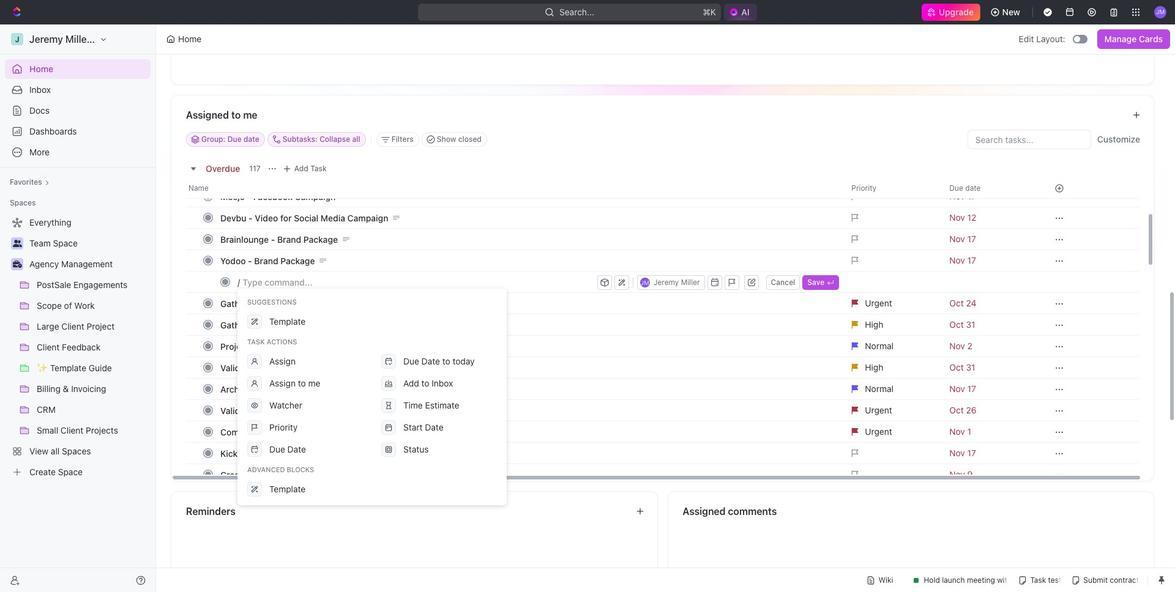 Task type: vqa. For each thing, say whether or not it's contained in the screenshot.
"Gather Feedback from External Stakeholders"
yes



Task type: locate. For each thing, give the bounding box(es) containing it.
to up time estimate
[[421, 378, 429, 389]]

-
[[273, 148, 277, 159], [256, 170, 260, 180], [247, 191, 251, 202], [249, 213, 253, 223], [271, 234, 275, 245], [248, 256, 252, 266]]

gather down /
[[220, 298, 248, 309]]

meejo - facebook campaign
[[220, 191, 336, 202]]

2 vertical spatial date
[[288, 444, 306, 455]]

brand down for
[[277, 234, 301, 245]]

- for yodoo
[[248, 256, 252, 266]]

browsedrive - logo design
[[220, 148, 329, 159]]

stakeholders up 'met'
[[349, 320, 402, 330]]

0 horizontal spatial campaign
[[295, 191, 336, 202]]

task
[[310, 164, 327, 173], [247, 338, 265, 346]]

sidebar navigation
[[0, 24, 156, 593]]

0 vertical spatial home
[[178, 34, 202, 44]]

save button
[[803, 275, 839, 290]]

social
[[294, 213, 318, 223]]

upgrade link
[[922, 4, 980, 21]]

complete scope of work
[[220, 427, 321, 437]]

with for process
[[384, 448, 401, 459]]

date for due date to today
[[422, 356, 440, 367]]

brand down brainlounge - brand package
[[254, 256, 278, 266]]

0 vertical spatial stakeholders
[[346, 298, 399, 309]]

0 vertical spatial validate
[[220, 363, 253, 373]]

to down expectations
[[298, 378, 306, 389]]

inbox up estimate
[[432, 378, 453, 389]]

devbu - video for social media campaign link
[[217, 209, 842, 227]]

retrospective
[[251, 341, 305, 352]]

project down project retrospective on the bottom of the page
[[255, 363, 284, 373]]

1 vertical spatial campaign
[[347, 213, 388, 223]]

design
[[301, 148, 329, 159]]

advanced blocks
[[247, 466, 314, 474]]

stakeholders for gather feedback from internal stakeholders
[[346, 298, 399, 309]]

campaign down assets
[[295, 191, 336, 202]]

yodoo - brand package
[[220, 256, 315, 266]]

kickoff meeting to walkthrough process with client
[[220, 448, 425, 459]]

- left video
[[249, 213, 253, 223]]

- right feedfire in the top of the page
[[256, 170, 260, 180]]

0 vertical spatial add
[[294, 164, 308, 173]]

date for due date
[[288, 444, 306, 455]]

1 horizontal spatial add
[[403, 378, 419, 389]]

due down the scope
[[269, 444, 285, 455]]

save
[[808, 278, 825, 287]]

add task button
[[280, 162, 332, 176]]

assign to me
[[269, 378, 320, 389]]

yodoo
[[220, 256, 246, 266]]

kickoff
[[220, 448, 249, 459]]

- right yodoo
[[248, 256, 252, 266]]

0 vertical spatial template
[[269, 316, 306, 327]]

dashboards
[[29, 126, 77, 137]]

gather up project
[[220, 320, 248, 330]]

1 vertical spatial with
[[384, 448, 401, 459]]

due
[[403, 356, 419, 367], [269, 444, 285, 455]]

meejo - facebook campaign link
[[217, 188, 842, 205]]

0 vertical spatial package
[[304, 234, 338, 245]]

task left actions
[[247, 338, 265, 346]]

browsedrive
[[220, 148, 270, 159]]

1 vertical spatial client
[[403, 448, 425, 459]]

campaign
[[295, 191, 336, 202], [347, 213, 388, 223]]

1 vertical spatial assigned
[[683, 506, 726, 517]]

1 horizontal spatial assigned
[[683, 506, 726, 517]]

stakeholders for gather feedback from external stakeholders
[[349, 320, 402, 330]]

package
[[304, 234, 338, 245], [281, 256, 315, 266]]

assigned
[[186, 110, 229, 121], [683, 506, 726, 517]]

0 horizontal spatial due
[[269, 444, 285, 455]]

0 vertical spatial feedback
[[250, 298, 290, 309]]

template down advanced blocks
[[269, 484, 306, 495]]

1 horizontal spatial due
[[403, 356, 419, 367]]

0 vertical spatial from
[[292, 298, 311, 309]]

0 vertical spatial inbox
[[29, 84, 51, 95]]

to up advanced blocks
[[286, 448, 295, 459]]

1 vertical spatial gather
[[220, 320, 248, 330]]

package down brainlounge - brand package
[[281, 256, 315, 266]]

1 horizontal spatial task
[[310, 164, 327, 173]]

add inside button
[[294, 164, 308, 173]]

- right meejo
[[247, 191, 251, 202]]

0 vertical spatial campaign
[[295, 191, 336, 202]]

validate project expectations are met with client
[[220, 363, 415, 373]]

spaces
[[10, 198, 36, 208]]

stakeholders
[[346, 298, 399, 309], [349, 320, 402, 330]]

date right start
[[425, 422, 444, 433]]

1 vertical spatial brand
[[254, 256, 278, 266]]

assign
[[269, 356, 296, 367], [269, 378, 296, 389]]

validate up "archive"
[[220, 363, 253, 373]]

layout:
[[1037, 34, 1066, 44]]

- up yodoo - brand package
[[271, 234, 275, 245]]

with left status
[[384, 448, 401, 459]]

0 vertical spatial due
[[403, 356, 419, 367]]

0 horizontal spatial task
[[247, 338, 265, 346]]

0 vertical spatial assigned
[[186, 110, 229, 121]]

- for devbu
[[249, 213, 253, 223]]

1 from from the top
[[292, 298, 311, 309]]

gather for gather feedback from internal stakeholders
[[220, 298, 248, 309]]

Search tasks... text field
[[968, 130, 1091, 149]]

with
[[373, 363, 391, 373], [384, 448, 401, 459]]

brand for brainlounge
[[277, 234, 301, 245]]

2 template from the top
[[269, 484, 306, 495]]

- left logo
[[273, 148, 277, 159]]

assigned comments
[[683, 506, 777, 517]]

client down start
[[403, 448, 425, 459]]

2 validate from the top
[[220, 406, 253, 416]]

from up gather feedback from external stakeholders
[[292, 298, 311, 309]]

1 vertical spatial due
[[269, 444, 285, 455]]

date up add to inbox
[[422, 356, 440, 367]]

1 vertical spatial template
[[269, 484, 306, 495]]

external
[[313, 320, 346, 330]]

archive
[[220, 384, 251, 395]]

me for assign to me
[[308, 378, 320, 389]]

0 vertical spatial gather
[[220, 298, 248, 309]]

brand for yodoo
[[254, 256, 278, 266]]

0 vertical spatial me
[[243, 110, 257, 121]]

with right 'met'
[[373, 363, 391, 373]]

yodoo - brand package link
[[217, 252, 842, 270]]

1 vertical spatial stakeholders
[[349, 320, 402, 330]]

0 horizontal spatial me
[[243, 110, 257, 121]]

project up signed
[[253, 384, 282, 395]]

to for assign to me
[[298, 378, 306, 389]]

1 horizontal spatial me
[[308, 378, 320, 389]]

template up actions
[[269, 316, 306, 327]]

due date
[[269, 444, 306, 455]]

me down expectations
[[308, 378, 320, 389]]

project inside validate project expectations are met with client link
[[255, 363, 284, 373]]

cancel button
[[766, 275, 800, 290]]

2 feedback from the top
[[250, 320, 290, 330]]

feedfire - advertising assets
[[220, 170, 338, 180]]

time
[[403, 400, 423, 411]]

manage cards button
[[1097, 29, 1170, 49]]

add for add to inbox
[[403, 378, 419, 389]]

0 horizontal spatial home
[[29, 64, 53, 74]]

work
[[300, 427, 321, 437]]

validate for validate project expectations are met with client
[[220, 363, 253, 373]]

management
[[61, 259, 113, 269]]

0 horizontal spatial add
[[294, 164, 308, 173]]

brand
[[277, 234, 301, 245], [254, 256, 278, 266]]

1 feedback from the top
[[250, 298, 290, 309]]

1 assign from the top
[[269, 356, 296, 367]]

start date
[[403, 422, 444, 433]]

2 assign from the top
[[269, 378, 296, 389]]

add down logo
[[294, 164, 308, 173]]

campaign right 'media'
[[347, 213, 388, 223]]

assigned to me
[[186, 110, 257, 121]]

overdue
[[206, 163, 240, 174]]

0 vertical spatial assign
[[269, 356, 296, 367]]

business time image
[[13, 261, 22, 268]]

add
[[294, 164, 308, 173], [403, 378, 419, 389]]

2 from from the top
[[292, 320, 311, 330]]

2 gather from the top
[[220, 320, 248, 330]]

stakeholders right "internal"
[[346, 298, 399, 309]]

0 vertical spatial client
[[393, 363, 415, 373]]

from down gather feedback from internal stakeholders
[[292, 320, 311, 330]]

client up add to inbox
[[393, 363, 415, 373]]

1 vertical spatial assign
[[269, 378, 296, 389]]

validate inside 'link'
[[220, 406, 253, 416]]

inbox up docs
[[29, 84, 51, 95]]

suggestions
[[247, 298, 297, 306]]

1 vertical spatial home
[[29, 64, 53, 74]]

watcher
[[269, 400, 302, 411]]

- for feedfire
[[256, 170, 260, 180]]

add task
[[294, 164, 327, 173]]

template
[[269, 316, 306, 327], [269, 484, 306, 495]]

cards
[[1139, 34, 1163, 44]]

1 vertical spatial validate
[[220, 406, 253, 416]]

agency
[[29, 259, 59, 269]]

1 vertical spatial package
[[281, 256, 315, 266]]

package down 'media'
[[304, 234, 338, 245]]

1 validate from the top
[[220, 363, 253, 373]]

assigned left comments
[[683, 506, 726, 517]]

for
[[280, 213, 292, 223]]

1 vertical spatial add
[[403, 378, 419, 389]]

advertising
[[262, 170, 308, 180]]

new
[[1002, 7, 1020, 17]]

inbox
[[29, 84, 51, 95], [432, 378, 453, 389]]

assign down retrospective
[[269, 356, 296, 367]]

0 vertical spatial with
[[373, 363, 391, 373]]

1 vertical spatial from
[[292, 320, 311, 330]]

date down of
[[288, 444, 306, 455]]

gather
[[220, 298, 248, 309], [220, 320, 248, 330]]

advanced
[[247, 466, 285, 474]]

add up time
[[403, 378, 419, 389]]

assigned up browsedrive
[[186, 110, 229, 121]]

devbu - video for social media campaign
[[220, 213, 388, 223]]

to for add to inbox
[[421, 378, 429, 389]]

feedback for external
[[250, 320, 290, 330]]

comments
[[728, 506, 777, 517]]

to up browsedrive
[[231, 110, 241, 121]]

0 vertical spatial date
[[422, 356, 440, 367]]

1 gather from the top
[[220, 298, 248, 309]]

manage
[[1105, 34, 1137, 44]]

gather feedback from internal stakeholders
[[220, 298, 399, 309]]

project
[[255, 363, 284, 373], [253, 384, 282, 395]]

gather feedback from internal stakeholders link
[[217, 295, 842, 312]]

- for meejo
[[247, 191, 251, 202]]

me up browsedrive
[[243, 110, 257, 121]]

signed
[[255, 406, 282, 416]]

1 vertical spatial me
[[308, 378, 320, 389]]

1 vertical spatial date
[[425, 422, 444, 433]]

1 horizontal spatial inbox
[[432, 378, 453, 389]]

task down design
[[310, 164, 327, 173]]

to for assigned to me
[[231, 110, 241, 121]]

0 horizontal spatial assigned
[[186, 110, 229, 121]]

assigned for assigned comments
[[683, 506, 726, 517]]

home inside sidebar navigation
[[29, 64, 53, 74]]

project inside archive project link
[[253, 384, 282, 395]]

due up add to inbox
[[403, 356, 419, 367]]

1 vertical spatial feedback
[[250, 320, 290, 330]]

0 vertical spatial project
[[255, 363, 284, 373]]

- for brainlounge
[[271, 234, 275, 245]]

feedfire - advertising assets link
[[217, 166, 842, 184]]

0 vertical spatial brand
[[277, 234, 301, 245]]

today
[[453, 356, 475, 367]]

validate down "archive"
[[220, 406, 253, 416]]

0 horizontal spatial inbox
[[29, 84, 51, 95]]

1 vertical spatial project
[[253, 384, 282, 395]]

search...
[[560, 7, 595, 17]]

priority
[[269, 422, 298, 433]]

package for yodoo - brand package
[[281, 256, 315, 266]]

assigned for assigned to me
[[186, 110, 229, 121]]

logo
[[279, 148, 299, 159]]

assign up watcher
[[269, 378, 296, 389]]

1 horizontal spatial campaign
[[347, 213, 388, 223]]

0 vertical spatial task
[[310, 164, 327, 173]]



Task type: describe. For each thing, give the bounding box(es) containing it.
actions
[[267, 338, 297, 346]]

add to inbox
[[403, 378, 453, 389]]

brainlounge - brand package
[[220, 234, 338, 245]]

me for assigned to me
[[243, 110, 257, 121]]

devbu
[[220, 213, 246, 223]]

blocks
[[287, 466, 314, 474]]

time estimate
[[403, 400, 459, 411]]

task actions
[[247, 338, 297, 346]]

/
[[238, 277, 240, 287]]

project retrospective
[[220, 341, 305, 352]]

due for due date to today
[[403, 356, 419, 367]]

client for validate project expectations are met with client
[[393, 363, 415, 373]]

1 vertical spatial inbox
[[432, 378, 453, 389]]

internal
[[313, 298, 344, 309]]

archive project
[[220, 384, 282, 395]]

reminders
[[186, 506, 236, 517]]

package for brainlounge - brand package
[[304, 234, 338, 245]]

meejo
[[220, 191, 245, 202]]

validate signed contract
[[220, 406, 319, 416]]

process
[[349, 448, 382, 459]]

expectations
[[286, 363, 338, 373]]

project
[[220, 341, 249, 352]]

from for external
[[292, 320, 311, 330]]

met
[[356, 363, 371, 373]]

estimate
[[425, 400, 459, 411]]

due for due date
[[269, 444, 285, 455]]

add for add task
[[294, 164, 308, 173]]

⌘k
[[703, 7, 716, 17]]

docs link
[[5, 101, 151, 121]]

brainlounge - brand package link
[[217, 230, 842, 248]]

assign for assign to me
[[269, 378, 296, 389]]

117
[[249, 164, 261, 173]]

inbox link
[[5, 80, 151, 100]]

docs
[[29, 105, 50, 116]]

validate signed contract link
[[217, 402, 842, 420]]

dashboards link
[[5, 122, 151, 141]]

gather feedback from external stakeholders link
[[217, 316, 842, 334]]

assign for assign
[[269, 356, 296, 367]]

feedfire
[[220, 170, 254, 180]]

upgrade
[[939, 7, 974, 17]]

complete scope of work link
[[217, 423, 842, 441]]

customize
[[1097, 134, 1140, 144]]

date for start date
[[425, 422, 444, 433]]

edit
[[1019, 34, 1034, 44]]

favorites button
[[5, 175, 54, 190]]

status
[[403, 444, 429, 455]]

agency management link
[[29, 255, 148, 274]]

kickoff meeting to walkthrough process with client link
[[217, 445, 842, 462]]

from for internal
[[292, 298, 311, 309]]

favorites
[[10, 178, 42, 187]]

customize button
[[1094, 131, 1144, 148]]

facebook
[[253, 191, 293, 202]]

project for validate
[[255, 363, 284, 373]]

1 horizontal spatial home
[[178, 34, 202, 44]]

1 vertical spatial task
[[247, 338, 265, 346]]

project for archive
[[253, 384, 282, 395]]

validate for validate signed contract
[[220, 406, 253, 416]]

video
[[255, 213, 278, 223]]

cancel
[[771, 278, 795, 287]]

inbox inside the inbox link
[[29, 84, 51, 95]]

gather feedback from external stakeholders
[[220, 320, 402, 330]]

scope
[[262, 427, 287, 437]]

brainlounge
[[220, 234, 269, 245]]

of
[[289, 427, 298, 437]]

walkthrough
[[297, 448, 347, 459]]

due date to today
[[403, 356, 475, 367]]

1 template from the top
[[269, 316, 306, 327]]

contract
[[285, 406, 319, 416]]

client for kickoff meeting to walkthrough process with client
[[403, 448, 425, 459]]

archive project link
[[217, 380, 842, 398]]

complete
[[220, 427, 259, 437]]

task inside button
[[310, 164, 327, 173]]

project retrospective link
[[217, 338, 842, 355]]

gather for gather feedback from external stakeholders
[[220, 320, 248, 330]]

browsedrive - logo design link
[[217, 145, 842, 163]]

to left the today
[[442, 356, 450, 367]]

are
[[340, 363, 353, 373]]

manage cards
[[1105, 34, 1163, 44]]

feedback for internal
[[250, 298, 290, 309]]

agency management
[[29, 259, 113, 269]]

with for met
[[373, 363, 391, 373]]

assets
[[311, 170, 338, 180]]

start
[[403, 422, 423, 433]]

edit layout:
[[1019, 34, 1066, 44]]

media
[[321, 213, 345, 223]]

- for browsedrive
[[273, 148, 277, 159]]



